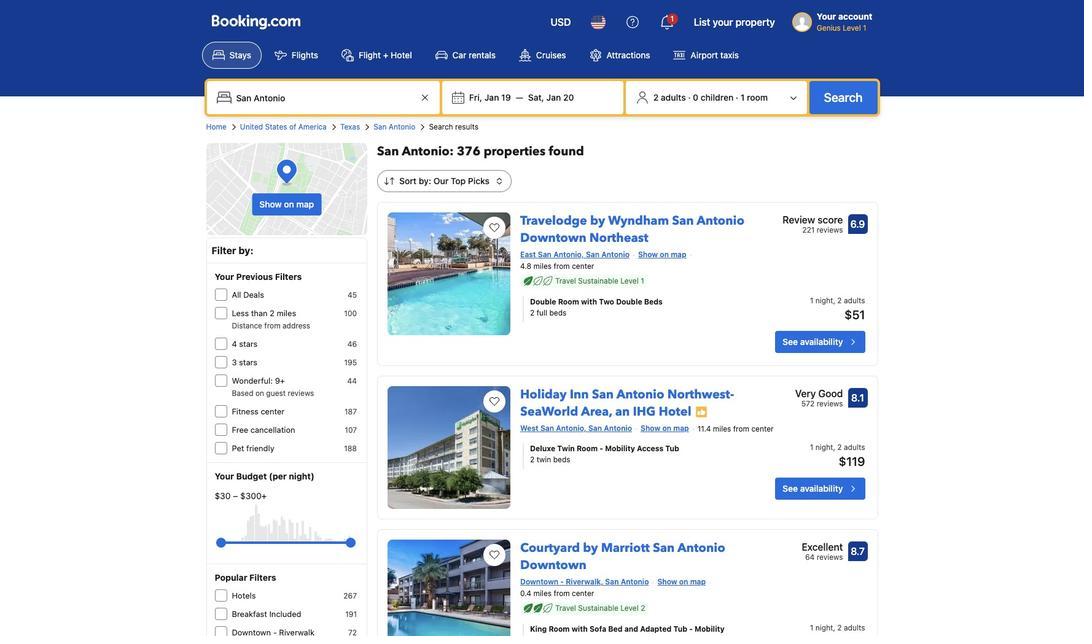 Task type: locate. For each thing, give the bounding box(es) containing it.
sustainable up two
[[578, 276, 619, 286]]

, for $119
[[833, 443, 836, 452]]

less
[[232, 308, 249, 318]]

1 vertical spatial by:
[[239, 245, 254, 256]]

travel down 0.4 miles from center
[[555, 604, 576, 613]]

area,
[[581, 404, 612, 420]]

antonio, up "4.8 miles from center" in the top of the page
[[554, 250, 584, 259]]

0 vertical spatial sustainable
[[578, 276, 619, 286]]

night for $119
[[816, 443, 833, 452]]

filters right previous
[[275, 272, 302, 282]]

2 downtown from the top
[[520, 557, 587, 574]]

center
[[572, 262, 594, 271], [261, 407, 285, 417], [752, 424, 774, 434], [572, 589, 594, 598]]

deals
[[243, 290, 264, 300]]

by: for filter
[[239, 245, 254, 256]]

-
[[600, 444, 603, 453], [560, 577, 564, 587], [689, 625, 693, 634]]

deluxe twin room - mobility access tub 2 twin beds
[[530, 444, 679, 464]]

1 vertical spatial hotel
[[659, 404, 692, 420]]

2 vertical spatial night
[[816, 623, 833, 633]]

with
[[581, 297, 597, 306], [572, 625, 588, 634]]

reviews right guest
[[288, 389, 314, 398]]

san right wyndham
[[672, 213, 694, 229]]

1 night , 2 adults
[[810, 623, 865, 633]]

1 night from the top
[[816, 296, 833, 305]]

filter
[[212, 245, 236, 256]]

2 see availability from the top
[[783, 483, 843, 494]]

from down riverwalk,
[[554, 589, 570, 598]]

flights link
[[264, 42, 329, 69]]

1 vertical spatial antonio,
[[556, 424, 587, 433]]

antonio for downtown - riverwalk, san antonio
[[621, 577, 649, 587]]

antonio inside courtyard by marriott san antonio downtown
[[678, 540, 725, 557]]

0 horizontal spatial double
[[530, 297, 556, 306]]

0 vertical spatial with
[[581, 297, 597, 306]]

1 horizontal spatial mobility
[[695, 625, 725, 634]]

center down east san antonio, san antonio
[[572, 262, 594, 271]]

level inside your account genius level 1
[[843, 23, 861, 33]]

downtown
[[520, 230, 587, 246], [520, 557, 587, 574], [520, 577, 559, 587]]

by inside courtyard by marriott san antonio downtown
[[583, 540, 598, 557]]

san down san antonio link
[[377, 143, 399, 160]]

adults for 1 night , 2 adults $119
[[844, 443, 865, 452]]

2 inside 1 night , 2 adults $119
[[838, 443, 842, 452]]

1 sustainable from the top
[[578, 276, 619, 286]]

1 vertical spatial availability
[[800, 483, 843, 494]]

0 vertical spatial mobility
[[605, 444, 635, 453]]

night
[[816, 296, 833, 305], [816, 443, 833, 452], [816, 623, 833, 633]]

san antonio: 376 properties found
[[377, 143, 584, 160]]

0 vertical spatial downtown
[[520, 230, 587, 246]]

downtown down courtyard
[[520, 557, 587, 574]]

level down account
[[843, 23, 861, 33]]

flights
[[292, 50, 318, 60]]

1 inside 1 night , 2 adults $119
[[810, 443, 814, 452]]

address
[[283, 321, 310, 331]]

jan left 20
[[547, 92, 561, 103]]

sustainable for marriott
[[578, 604, 619, 613]]

previous
[[236, 272, 273, 282]]

2 sustainable from the top
[[578, 604, 619, 613]]

your up genius
[[817, 11, 836, 22]]

antonio, for $51
[[554, 250, 584, 259]]

0 vertical spatial by:
[[419, 176, 431, 186]]

properties
[[484, 143, 546, 160]]

breakfast included
[[232, 609, 301, 619]]

double right two
[[616, 297, 642, 306]]

tub right access
[[666, 444, 679, 453]]

travel for travelodge
[[555, 276, 576, 286]]

search for search results
[[429, 122, 453, 131]]

beds down twin
[[553, 455, 570, 464]]

downtown for travelodge
[[520, 230, 587, 246]]

travel down "4.8 miles from center" in the top of the page
[[555, 276, 576, 286]]

room inside deluxe twin room - mobility access tub 2 twin beds
[[577, 444, 598, 453]]

see
[[783, 337, 798, 347], [783, 483, 798, 494]]

1 vertical spatial stars
[[239, 358, 257, 367]]

ihg
[[633, 404, 656, 420]]

0 vertical spatial stars
[[239, 339, 258, 349]]

united states of america link
[[240, 122, 327, 133]]

antonio, up twin
[[556, 424, 587, 433]]

- right adapted
[[689, 625, 693, 634]]

airport taxis
[[691, 50, 739, 60]]

seaworld
[[520, 404, 578, 420]]

0 vertical spatial tub
[[666, 444, 679, 453]]

1 vertical spatial tub
[[674, 625, 688, 634]]

deluxe
[[530, 444, 555, 453]]

1 inside 'dropdown button'
[[671, 14, 674, 23]]

1 horizontal spatial hotel
[[659, 404, 692, 420]]

downtown - riverwalk, san antonio
[[520, 577, 649, 587]]

show on map for review
[[638, 250, 687, 259]]

0 vertical spatial antonio,
[[554, 250, 584, 259]]

center for review score
[[572, 262, 594, 271]]

room inside king room with sofa bed and adapted tub - mobility accessible
[[549, 625, 570, 634]]

center down riverwalk,
[[572, 589, 594, 598]]

breakfast
[[232, 609, 267, 619]]

stays link
[[202, 42, 262, 69]]

1 jan from the left
[[485, 92, 499, 103]]

0 vertical spatial -
[[600, 444, 603, 453]]

antonio for courtyard by marriott san antonio downtown
[[678, 540, 725, 557]]

night inside 1 night , 2 adults $119
[[816, 443, 833, 452]]

- inside deluxe twin room - mobility access tub 2 twin beds
[[600, 444, 603, 453]]

2 inside double room with two double beds 2 full beds
[[530, 308, 535, 318]]

pet
[[232, 444, 244, 453]]

availability for $119
[[800, 483, 843, 494]]

account
[[839, 11, 873, 22]]

home link
[[206, 122, 227, 133]]

2 travel from the top
[[555, 604, 576, 613]]

· left 0 on the right
[[688, 92, 691, 103]]

1 vertical spatial by
[[583, 540, 598, 557]]

level up 'double room with two double beds' link
[[621, 276, 639, 286]]

1 horizontal spatial ·
[[736, 92, 739, 103]]

1 vertical spatial -
[[560, 577, 564, 587]]

stars for 4 stars
[[239, 339, 258, 349]]

0 vertical spatial your
[[817, 11, 836, 22]]

2 vertical spatial level
[[621, 604, 639, 613]]

inn
[[570, 386, 589, 403]]

1 vertical spatial beds
[[553, 455, 570, 464]]

downtown up 0.4
[[520, 577, 559, 587]]

by up the downtown - riverwalk, san antonio
[[583, 540, 598, 557]]

miles right 4.8
[[534, 262, 552, 271]]

adults inside 1 night , 2 adults $51
[[844, 296, 865, 305]]

miles right 11.4
[[713, 424, 731, 434]]

downtown inside travelodge by wyndham san antonio downtown northeast
[[520, 230, 587, 246]]

antonio for west san antonio, san antonio
[[604, 424, 632, 433]]

2 , from the top
[[833, 443, 836, 452]]

filter by:
[[212, 245, 254, 256]]

reviews right 221
[[817, 225, 843, 235]]

hotel left this property is part of our preferred partner program. it's committed to providing excellent service and good value. it'll pay us a higher commission if you make a booking. icon
[[659, 404, 692, 420]]

antonio inside holiday inn san antonio northwest- seaworld area, an ihg hotel
[[617, 386, 665, 403]]

1 see from the top
[[783, 337, 798, 347]]

1 horizontal spatial by:
[[419, 176, 431, 186]]

0 vertical spatial ,
[[833, 296, 836, 305]]

see availability link down 1 night , 2 adults $51
[[775, 331, 865, 353]]

0 vertical spatial by
[[590, 213, 605, 229]]

travel for courtyard
[[555, 604, 576, 613]]

0 vertical spatial room
[[558, 297, 579, 306]]

sustainable up "sofa"
[[578, 604, 619, 613]]

downtown down travelodge
[[520, 230, 587, 246]]

$30 – $300+
[[215, 491, 267, 501]]

reviews right 64
[[817, 553, 843, 562]]

1 horizontal spatial double
[[616, 297, 642, 306]]

night inside 1 night , 2 adults $51
[[816, 296, 833, 305]]

- down the west san antonio, san antonio
[[600, 444, 603, 453]]

1 availability from the top
[[800, 337, 843, 347]]

car rentals
[[453, 50, 496, 60]]

bed
[[608, 625, 623, 634]]

, inside 1 night , 2 adults $51
[[833, 296, 836, 305]]

0 horizontal spatial hotel
[[391, 50, 412, 60]]

room right twin
[[577, 444, 598, 453]]

your
[[713, 17, 733, 28]]

wyndham
[[608, 213, 669, 229]]

1 , from the top
[[833, 296, 836, 305]]

with for sofa
[[572, 625, 588, 634]]

1 button
[[652, 7, 682, 37]]

level up and
[[621, 604, 639, 613]]

san up area,
[[592, 386, 614, 403]]

center right 11.4
[[752, 424, 774, 434]]

1 vertical spatial room
[[577, 444, 598, 453]]

stays
[[229, 50, 251, 60]]

2 stars from the top
[[239, 358, 257, 367]]

double up full
[[530, 297, 556, 306]]

1 vertical spatial see
[[783, 483, 798, 494]]

san inside travelodge by wyndham san antonio downtown northeast
[[672, 213, 694, 229]]

stars for 3 stars
[[239, 358, 257, 367]]

twin
[[537, 455, 551, 464]]

reviews right 572
[[817, 399, 843, 408]]

excellent 64 reviews
[[802, 542, 843, 562]]

fitness
[[232, 407, 259, 417]]

adults inside dropdown button
[[661, 92, 686, 103]]

see for $51
[[783, 337, 798, 347]]

room up accessible
[[549, 625, 570, 634]]

1 downtown from the top
[[520, 230, 587, 246]]

beds right full
[[550, 308, 567, 318]]

0 horizontal spatial ·
[[688, 92, 691, 103]]

distance
[[232, 321, 262, 331]]

1 vertical spatial see availability
[[783, 483, 843, 494]]

tub
[[666, 444, 679, 453], [674, 625, 688, 634]]

1 horizontal spatial search
[[824, 90, 863, 104]]

1 vertical spatial see availability link
[[775, 478, 865, 500]]

by for wyndham
[[590, 213, 605, 229]]

reviews inside review score 221 reviews
[[817, 225, 843, 235]]

search inside button
[[824, 90, 863, 104]]

0 vertical spatial beds
[[550, 308, 567, 318]]

2 adults · 0 children · 1 room button
[[631, 86, 802, 109]]

mobility right adapted
[[695, 625, 725, 634]]

adults for 1 night , 2 adults
[[844, 623, 865, 633]]

sat, jan 20 button
[[523, 87, 579, 109]]

1 vertical spatial travel
[[555, 604, 576, 613]]

top
[[451, 176, 466, 186]]

3 night from the top
[[816, 623, 833, 633]]

room inside double room with two double beds 2 full beds
[[558, 297, 579, 306]]

0 horizontal spatial search
[[429, 122, 453, 131]]

your up $30
[[215, 471, 234, 482]]

cruises link
[[509, 42, 577, 69]]

san inside courtyard by marriott san antonio downtown
[[653, 540, 675, 557]]

see availability down 1 night , 2 adults $51
[[783, 337, 843, 347]]

with left two
[[581, 297, 597, 306]]

san antonio
[[374, 122, 416, 131]]

2 inside 1 night , 2 adults $51
[[838, 296, 842, 305]]

center for very good
[[752, 424, 774, 434]]

1 vertical spatial with
[[572, 625, 588, 634]]

1 vertical spatial search
[[429, 122, 453, 131]]

2 see from the top
[[783, 483, 798, 494]]

hotel right +
[[391, 50, 412, 60]]

0 horizontal spatial -
[[560, 577, 564, 587]]

2 vertical spatial your
[[215, 471, 234, 482]]

from
[[554, 262, 570, 271], [264, 321, 281, 331], [733, 424, 750, 434], [554, 589, 570, 598]]

availability for $51
[[800, 337, 843, 347]]

show on map for excellent
[[658, 577, 706, 587]]

from down less than 2 miles
[[264, 321, 281, 331]]

courtyard by marriott san antonio downtown image
[[388, 540, 511, 636]]

travel sustainable level 2
[[555, 604, 645, 613]]

miles for very
[[713, 424, 731, 434]]

room
[[558, 297, 579, 306], [577, 444, 598, 453], [549, 625, 570, 634]]

with left "sofa"
[[572, 625, 588, 634]]

miles right 0.4
[[534, 589, 552, 598]]

see availability link
[[775, 331, 865, 353], [775, 478, 865, 500]]

1 see availability from the top
[[783, 337, 843, 347]]

2 vertical spatial ,
[[833, 623, 836, 633]]

1 vertical spatial downtown
[[520, 557, 587, 574]]

texas link
[[340, 122, 360, 133]]

1 stars from the top
[[239, 339, 258, 349]]

0 vertical spatial availability
[[800, 337, 843, 347]]

1 · from the left
[[688, 92, 691, 103]]

map for very good
[[674, 424, 689, 433]]

1 vertical spatial ,
[[833, 443, 836, 452]]

1 horizontal spatial -
[[600, 444, 603, 453]]

availability down 1 night , 2 adults $51
[[800, 337, 843, 347]]

0 vertical spatial see
[[783, 337, 798, 347]]

1 travel from the top
[[555, 276, 576, 286]]

downtown inside courtyard by marriott san antonio downtown
[[520, 557, 587, 574]]

2 adults · 0 children · 1 room
[[654, 92, 768, 103]]

antonio inside travelodge by wyndham san antonio downtown northeast
[[697, 213, 745, 229]]

miles for review
[[534, 262, 552, 271]]

1 vertical spatial your
[[215, 272, 234, 282]]

see availability down 1 night , 2 adults $119
[[783, 483, 843, 494]]

room down "4.8 miles from center" in the top of the page
[[558, 297, 579, 306]]

sustainable for wyndham
[[578, 276, 619, 286]]

stars right 3
[[239, 358, 257, 367]]

0 horizontal spatial by:
[[239, 245, 254, 256]]

2 availability from the top
[[800, 483, 843, 494]]

san
[[374, 122, 387, 131], [377, 143, 399, 160], [672, 213, 694, 229], [538, 250, 552, 259], [586, 250, 600, 259], [592, 386, 614, 403], [541, 424, 554, 433], [589, 424, 602, 433], [653, 540, 675, 557], [605, 577, 619, 587]]

tub right adapted
[[674, 625, 688, 634]]

with inside double room with two double beds 2 full beds
[[581, 297, 597, 306]]

san inside holiday inn san antonio northwest- seaworld area, an ihg hotel
[[592, 386, 614, 403]]

san right 'texas'
[[374, 122, 387, 131]]

northeast
[[590, 230, 649, 246]]

review score element
[[783, 213, 843, 227]]

miles
[[534, 262, 552, 271], [277, 308, 296, 318], [713, 424, 731, 434], [534, 589, 552, 598]]

2 vertical spatial downtown
[[520, 577, 559, 587]]

0 vertical spatial see availability link
[[775, 331, 865, 353]]

friendly
[[246, 444, 274, 453]]

2 horizontal spatial -
[[689, 625, 693, 634]]

1 horizontal spatial jan
[[547, 92, 561, 103]]

by for marriott
[[583, 540, 598, 557]]

wonderful:
[[232, 376, 273, 386]]

1 night , 2 adults $51
[[810, 296, 865, 322]]

mobility left access
[[605, 444, 635, 453]]

from right 11.4
[[733, 424, 750, 434]]

1 vertical spatial sustainable
[[578, 604, 619, 613]]

1 vertical spatial level
[[621, 276, 639, 286]]

downtown for courtyard
[[520, 557, 587, 574]]

stars right 4
[[239, 339, 258, 349]]

· right children at the right of the page
[[736, 92, 739, 103]]

fri,
[[469, 92, 482, 103]]

san antonio link
[[374, 122, 416, 133]]

by:
[[419, 176, 431, 186], [239, 245, 254, 256]]

based
[[232, 389, 253, 398]]

san right marriott
[[653, 540, 675, 557]]

2
[[654, 92, 659, 103], [838, 296, 842, 305], [530, 308, 535, 318], [270, 308, 275, 318], [838, 443, 842, 452], [530, 455, 535, 464], [641, 604, 645, 613], [838, 623, 842, 633]]

0 vertical spatial see availability
[[783, 337, 843, 347]]

on for very
[[663, 424, 672, 433]]

- up 0.4 miles from center
[[560, 577, 564, 587]]

center down based on guest reviews
[[261, 407, 285, 417]]

- inside king room with sofa bed and adapted tub - mobility accessible
[[689, 625, 693, 634]]

see availability link down 1 night , 2 adults $119
[[775, 478, 865, 500]]

1 vertical spatial mobility
[[695, 625, 725, 634]]

, inside 1 night , 2 adults $119
[[833, 443, 836, 452]]

america
[[298, 122, 327, 131]]

show on map inside button
[[259, 199, 314, 210]]

2 vertical spatial room
[[549, 625, 570, 634]]

1 double from the left
[[530, 297, 556, 306]]

your inside your account genius level 1
[[817, 11, 836, 22]]

on inside show on map button
[[284, 199, 294, 210]]

9+
[[275, 376, 285, 386]]

by: right filter
[[239, 245, 254, 256]]

see availability link for $51
[[775, 331, 865, 353]]

2 double from the left
[[616, 297, 642, 306]]

0 vertical spatial level
[[843, 23, 861, 33]]

availability down 1 night , 2 adults $119
[[800, 483, 843, 494]]

center for excellent
[[572, 589, 594, 598]]

2 vertical spatial -
[[689, 625, 693, 634]]

from down east san antonio, san antonio
[[554, 262, 570, 271]]

deluxe twin room - mobility access tub link
[[530, 443, 738, 454]]

44
[[347, 377, 357, 386]]

reviews for on
[[288, 389, 314, 398]]

0 horizontal spatial mobility
[[605, 444, 635, 453]]

1 see availability link from the top
[[775, 331, 865, 353]]

by: for sort
[[419, 176, 431, 186]]

distance from address
[[232, 321, 310, 331]]

tub inside deluxe twin room - mobility access tub 2 twin beds
[[666, 444, 679, 453]]

by inside travelodge by wyndham san antonio downtown northeast
[[590, 213, 605, 229]]

0 vertical spatial travel
[[555, 276, 576, 286]]

your up all
[[215, 272, 234, 282]]

2 see availability link from the top
[[775, 478, 865, 500]]

search button
[[809, 81, 878, 114]]

20
[[563, 92, 574, 103]]

reviews inside the "very good 572 reviews"
[[817, 399, 843, 408]]

your
[[817, 11, 836, 22], [215, 272, 234, 282], [215, 471, 234, 482]]

0 vertical spatial night
[[816, 296, 833, 305]]

two
[[599, 297, 614, 306]]

adults inside 1 night , 2 adults $119
[[844, 443, 865, 452]]

2 night from the top
[[816, 443, 833, 452]]

1 vertical spatial night
[[816, 443, 833, 452]]

0 horizontal spatial jan
[[485, 92, 499, 103]]

by: left our
[[419, 176, 431, 186]]

with inside king room with sofa bed and adapted tub - mobility accessible
[[572, 625, 588, 634]]

san up travel sustainable level 1
[[586, 250, 600, 259]]

group
[[221, 533, 351, 553]]

0 vertical spatial search
[[824, 90, 863, 104]]

king
[[530, 625, 547, 634]]

by up northeast
[[590, 213, 605, 229]]

11.4
[[698, 424, 711, 434]]

filters up hotels
[[250, 573, 276, 583]]

jan left 19
[[485, 92, 499, 103]]



Task type: vqa. For each thing, say whether or not it's contained in the screenshot.
beds within Deluxe Twin Room - Mobility Access Tub 2 twin beds
yes



Task type: describe. For each thing, give the bounding box(es) containing it.
100
[[344, 309, 357, 318]]

your account menu your account genius level 1 element
[[792, 6, 878, 34]]

miles for excellent
[[534, 589, 552, 598]]

–
[[233, 491, 238, 501]]

east san antonio, san antonio
[[520, 250, 630, 259]]

hotel inside holiday inn san antonio northwest- seaworld area, an ihg hotel
[[659, 404, 692, 420]]

san right east
[[538, 250, 552, 259]]

map for review score
[[671, 250, 687, 259]]

car
[[453, 50, 466, 60]]

reviews for score
[[817, 225, 843, 235]]

this property is part of our preferred partner program. it's committed to providing excellent service and good value. it'll pay us a higher commission if you make a booking. image
[[695, 406, 708, 419]]

flight + hotel
[[359, 50, 412, 60]]

2 · from the left
[[736, 92, 739, 103]]

list your property
[[694, 17, 775, 28]]

an
[[615, 404, 630, 420]]

antonio for east san antonio, san antonio
[[602, 250, 630, 259]]

tub inside king room with sofa bed and adapted tub - mobility accessible
[[674, 625, 688, 634]]

2 inside deluxe twin room - mobility access tub 2 twin beds
[[530, 455, 535, 464]]

see availability link for $119
[[775, 478, 865, 500]]

children
[[701, 92, 734, 103]]

texas
[[340, 122, 360, 131]]

very
[[795, 388, 816, 399]]

airport
[[691, 50, 718, 60]]

reviews for good
[[817, 399, 843, 408]]

level for courtyard by marriott san antonio downtown
[[621, 604, 639, 613]]

3 , from the top
[[833, 623, 836, 633]]

mobility inside deluxe twin room - mobility access tub 2 twin beds
[[605, 444, 635, 453]]

Where are you going? field
[[231, 87, 418, 109]]

your for your budget (per night)
[[215, 471, 234, 482]]

holiday inn san antonio northwest- seaworld area, an ihg hotel link
[[520, 381, 734, 420]]

san inside san antonio link
[[374, 122, 387, 131]]

show for review
[[638, 250, 658, 259]]

marriott
[[601, 540, 650, 557]]

courtyard
[[520, 540, 580, 557]]

popular filters
[[215, 573, 276, 583]]

scored 8.7 element
[[848, 542, 868, 561]]

6.9
[[851, 219, 865, 230]]

popular
[[215, 573, 247, 583]]

this property is part of our preferred partner program. it's committed to providing excellent service and good value. it'll pay us a higher commission if you make a booking. image
[[695, 406, 708, 419]]

excellent element
[[802, 540, 843, 555]]

see for $119
[[783, 483, 798, 494]]

room for two
[[558, 297, 579, 306]]

4.8 miles from center
[[520, 262, 594, 271]]

san down courtyard by marriott san antonio downtown
[[605, 577, 619, 587]]

holiday inn san antonio northwest- seaworld area, an ihg hotel image
[[388, 386, 511, 509]]

car rentals link
[[425, 42, 506, 69]]

very good element
[[795, 386, 843, 401]]

night)
[[289, 471, 314, 482]]

night for $51
[[816, 296, 833, 305]]

and
[[625, 625, 638, 634]]

1 vertical spatial filters
[[250, 573, 276, 583]]

double room with two double beds link
[[530, 297, 738, 308]]

very good 572 reviews
[[795, 388, 843, 408]]

45
[[348, 291, 357, 300]]

adults for 1 night , 2 adults $51
[[844, 296, 865, 305]]

3 downtown from the top
[[520, 577, 559, 587]]

antonio, for $119
[[556, 424, 587, 433]]

46
[[348, 340, 357, 349]]

cancellation
[[251, 425, 295, 435]]

your for your previous filters
[[215, 272, 234, 282]]

on for review
[[660, 250, 669, 259]]

room for sofa
[[549, 625, 570, 634]]

reviews inside excellent 64 reviews
[[817, 553, 843, 562]]

northwest-
[[668, 386, 734, 403]]

188
[[344, 444, 357, 453]]

west
[[520, 424, 539, 433]]

all
[[232, 290, 241, 300]]

0
[[693, 92, 699, 103]]

property
[[736, 17, 775, 28]]

budget
[[236, 471, 267, 482]]

see availability for $119
[[783, 483, 843, 494]]

107
[[345, 426, 357, 435]]

on for excellent
[[679, 577, 688, 587]]

1 inside 1 night , 2 adults $51
[[810, 296, 814, 305]]

antonio for travelodge by wyndham san antonio downtown northeast
[[697, 213, 745, 229]]

your for your account genius level 1
[[817, 11, 836, 22]]

, for $51
[[833, 296, 836, 305]]

from for review
[[554, 262, 570, 271]]

$119
[[839, 454, 865, 469]]

0.4
[[520, 589, 531, 598]]

$300+
[[240, 491, 267, 501]]

beds inside deluxe twin room - mobility access tub 2 twin beds
[[553, 455, 570, 464]]

review
[[783, 214, 815, 225]]

19
[[501, 92, 511, 103]]

search results updated. san antonio: 376 properties found. element
[[377, 143, 878, 160]]

san down area,
[[589, 424, 602, 433]]

access
[[637, 444, 664, 453]]

8.7
[[851, 546, 865, 557]]

antonio:
[[402, 143, 454, 160]]

twin
[[557, 444, 575, 453]]

show on map button
[[252, 194, 321, 216]]

of
[[289, 122, 296, 131]]

map for excellent
[[690, 577, 706, 587]]

from for excellent
[[554, 589, 570, 598]]

from for very
[[733, 424, 750, 434]]

our
[[434, 176, 449, 186]]

195
[[344, 358, 357, 367]]

miles up address
[[277, 308, 296, 318]]

4 stars
[[232, 339, 258, 349]]

home
[[206, 122, 227, 131]]

1 night , 2 adults $119
[[810, 443, 865, 469]]

3 stars
[[232, 358, 257, 367]]

show for very
[[641, 424, 661, 433]]

san inside search results updated. san antonio: 376 properties found. element
[[377, 143, 399, 160]]

excellent
[[802, 542, 843, 553]]

picks
[[468, 176, 490, 186]]

187
[[345, 407, 357, 417]]

221
[[803, 225, 815, 235]]

level for travelodge by wyndham san antonio downtown northeast
[[621, 276, 639, 286]]

courtyard by marriott san antonio downtown
[[520, 540, 725, 574]]

1 inside your account genius level 1
[[863, 23, 867, 33]]

riverwalk,
[[566, 577, 603, 587]]

booking.com image
[[212, 15, 300, 29]]

0 vertical spatial hotel
[[391, 50, 412, 60]]

see availability for $51
[[783, 337, 843, 347]]

usd button
[[543, 7, 578, 37]]

travelodge
[[520, 213, 587, 229]]

11.4 miles from center
[[698, 424, 774, 434]]

your account genius level 1
[[817, 11, 873, 33]]

$30
[[215, 491, 231, 501]]

1 inside dropdown button
[[741, 92, 745, 103]]

sort
[[399, 176, 417, 186]]

with for two
[[581, 297, 597, 306]]

scored 8.1 element
[[848, 388, 868, 408]]

267
[[344, 592, 357, 601]]

scored 6.9 element
[[848, 214, 868, 234]]

show on map for very
[[641, 424, 689, 433]]

fitness center
[[232, 407, 285, 417]]

adapted
[[640, 625, 672, 634]]

show inside button
[[259, 199, 282, 210]]

cruises
[[536, 50, 566, 60]]

travelodge by wyndham san antonio downtown northeast image
[[388, 213, 511, 335]]

sort by: our top picks
[[399, 176, 490, 186]]

attractions
[[607, 50, 650, 60]]

mobility inside king room with sofa bed and adapted tub - mobility accessible
[[695, 625, 725, 634]]

8.1
[[851, 392, 864, 404]]

map inside button
[[296, 199, 314, 210]]

room
[[747, 92, 768, 103]]

travelodge by wyndham san antonio downtown northeast
[[520, 213, 745, 246]]

san down seaworld
[[541, 424, 554, 433]]

2 jan from the left
[[547, 92, 561, 103]]

united states of america
[[240, 122, 327, 131]]

flight + hotel link
[[331, 42, 422, 69]]

search for search
[[824, 90, 863, 104]]

travelodge by wyndham san antonio downtown northeast link
[[520, 208, 745, 246]]

show for excellent
[[658, 577, 677, 587]]

2 inside dropdown button
[[654, 92, 659, 103]]

0 vertical spatial filters
[[275, 272, 302, 282]]

beds inside double room with two double beds 2 full beds
[[550, 308, 567, 318]]



